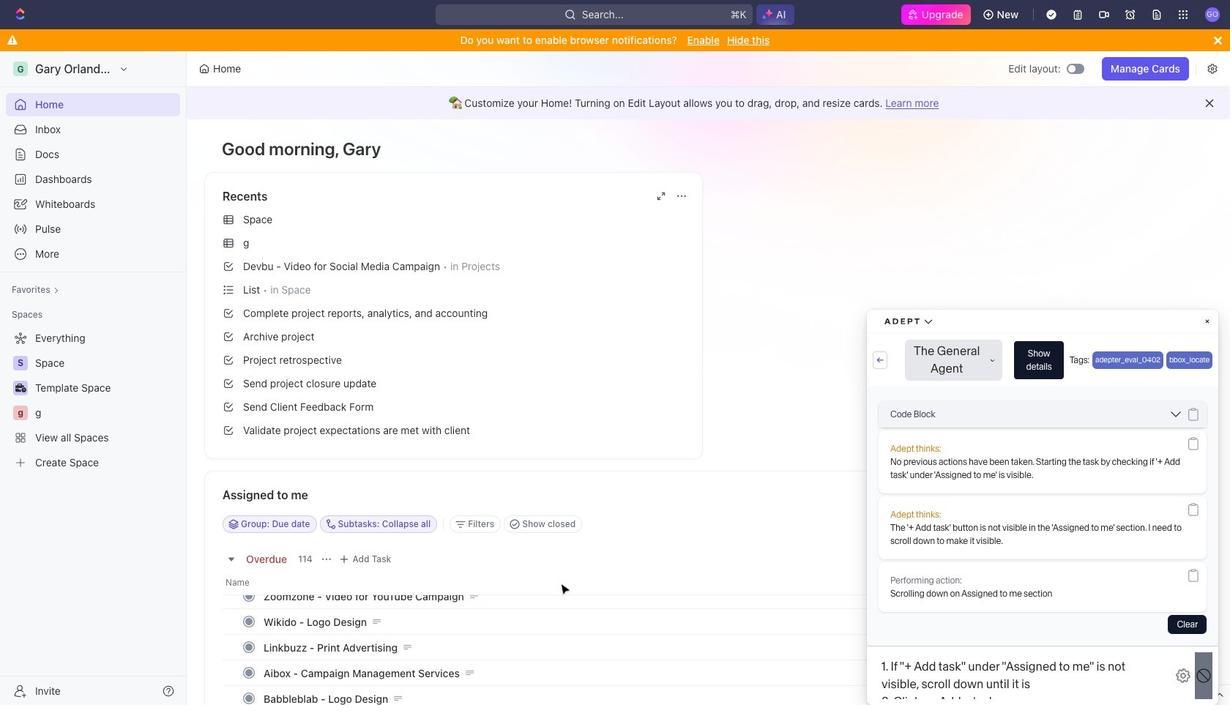Task type: vqa. For each thing, say whether or not it's contained in the screenshot.
tree
yes



Task type: locate. For each thing, give the bounding box(es) containing it.
business time image
[[15, 384, 26, 392]]

gary orlando's workspace, , element
[[13, 62, 28, 76]]

sidebar navigation
[[0, 51, 190, 705]]

tree
[[6, 327, 180, 475]]

tree inside sidebar navigation
[[6, 327, 180, 475]]

Search tasks... text field
[[990, 513, 1136, 535]]

alert
[[187, 87, 1230, 119]]



Task type: describe. For each thing, give the bounding box(es) containing it.
g, , element
[[13, 406, 28, 420]]

space, , element
[[13, 356, 28, 371]]



